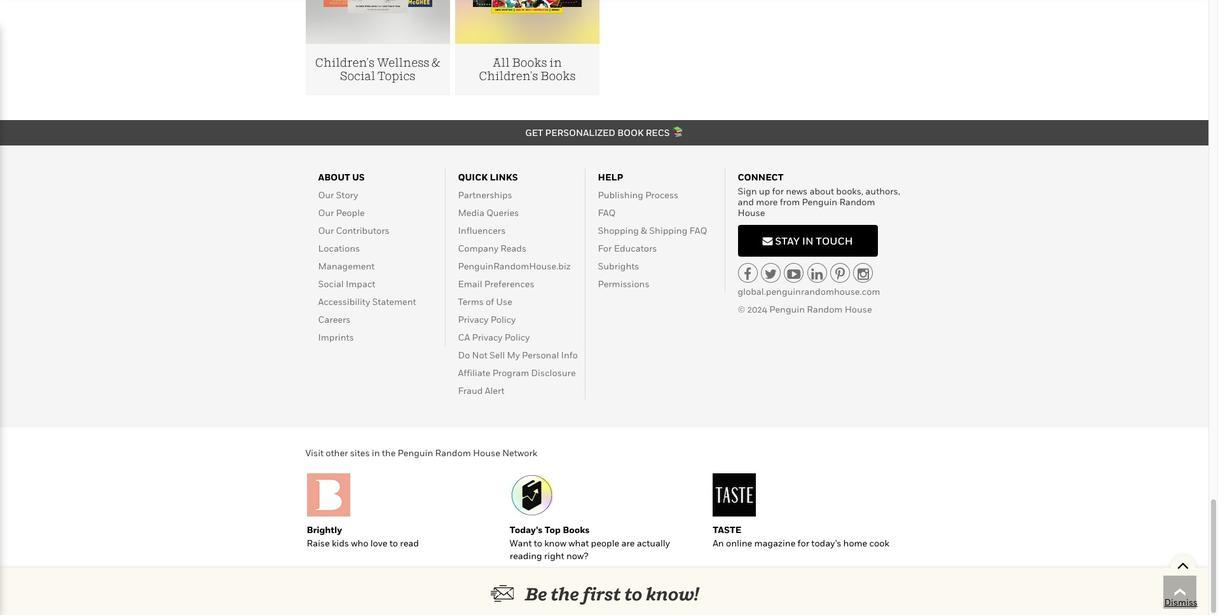 Task type: locate. For each thing, give the bounding box(es) containing it.
home
[[844, 538, 868, 549]]

0 vertical spatial for
[[772, 186, 784, 197]]

links
[[490, 172, 518, 183]]

all books in children's books
[[479, 56, 576, 82]]

1 horizontal spatial in
[[550, 56, 562, 69]]

penguin right from
[[802, 197, 838, 207]]

faq link
[[598, 207, 616, 218]]

cook
[[870, 538, 889, 549]]

0 vertical spatial random
[[840, 197, 875, 207]]

3 our from the top
[[318, 225, 334, 236]]

to inside brightly raise kids who love to read
[[390, 538, 398, 549]]

stay in touch
[[773, 234, 853, 247]]

0 vertical spatial &
[[432, 56, 440, 69]]

disclosure
[[531, 368, 576, 378]]

visit us on youtube image
[[787, 267, 801, 281]]

1 horizontal spatial house
[[738, 207, 765, 218]]

1 vertical spatial random
[[807, 304, 843, 315]]

faq
[[598, 207, 616, 218], [690, 225, 707, 236]]

in right sites
[[372, 448, 380, 459]]

media queries
[[458, 207, 519, 218]]

1 our from the top
[[318, 190, 334, 200]]

envelope image
[[763, 236, 773, 246]]

more
[[756, 197, 778, 207]]

0 vertical spatial faq
[[598, 207, 616, 218]]

permissions link
[[598, 279, 650, 289]]

online
[[726, 538, 752, 549]]

social left 'topics'
[[340, 69, 375, 82]]

our for our people
[[318, 207, 334, 218]]

imprints link
[[318, 332, 354, 343]]

0 horizontal spatial for
[[772, 186, 784, 197]]

get
[[525, 127, 543, 138]]

house inside connect sign up for news about books, authors, and more from penguin random house
[[738, 207, 765, 218]]

do not sell my personal info
[[458, 350, 578, 361]]

shipping
[[649, 225, 688, 236]]

in
[[550, 56, 562, 69], [802, 234, 814, 247], [372, 448, 380, 459]]

visit us on linkedin image
[[812, 267, 823, 281]]

2 horizontal spatial in
[[802, 234, 814, 247]]

wellness
[[377, 56, 430, 69]]

policy down use
[[491, 314, 516, 325]]

brightly
[[307, 525, 342, 536]]

to right want in the left bottom of the page
[[534, 538, 542, 549]]

impact
[[346, 279, 375, 289]]

for left today's at bottom right
[[798, 538, 810, 549]]

& up the educators
[[641, 225, 647, 236]]

1 horizontal spatial the
[[551, 584, 579, 605]]

affiliate
[[458, 368, 491, 378]]

for educators
[[598, 243, 657, 254]]

publishing
[[598, 190, 644, 200]]

0 vertical spatial the
[[382, 448, 396, 459]]

1 vertical spatial in
[[802, 234, 814, 247]]

our up locations
[[318, 225, 334, 236]]

ca privacy policy link
[[458, 332, 530, 343]]

in right stay
[[802, 234, 814, 247]]

authors,
[[866, 186, 900, 197]]

affiliate program disclosure link
[[458, 368, 576, 378]]

to right love in the left bottom of the page
[[390, 538, 398, 549]]

for right up
[[772, 186, 784, 197]]

1 horizontal spatial children's
[[479, 69, 538, 82]]

not
[[472, 350, 488, 361]]

affiliate program disclosure
[[458, 368, 576, 378]]

privacy
[[458, 314, 489, 325], [472, 332, 503, 343]]

all
[[493, 56, 510, 69]]

0 horizontal spatial in
[[372, 448, 380, 459]]

children's wellness & social topics image
[[324, 0, 432, 14]]

our people link
[[318, 207, 365, 218]]

1 vertical spatial faq
[[690, 225, 707, 236]]

0 vertical spatial in
[[550, 56, 562, 69]]

careers link
[[318, 314, 351, 325]]

house down sign
[[738, 207, 765, 218]]

global.penguinrandomhouse.com
[[738, 286, 880, 297]]

1 vertical spatial for
[[798, 538, 810, 549]]

reading
[[510, 551, 542, 562]]

help
[[598, 172, 623, 183]]

1 horizontal spatial to
[[534, 538, 542, 549]]

do not sell my personal info link
[[458, 350, 578, 361]]

reads
[[501, 243, 527, 254]]

the right sites
[[382, 448, 396, 459]]

2 vertical spatial house
[[473, 448, 500, 459]]

0 horizontal spatial to
[[390, 538, 398, 549]]

penguin down 'global.penguinrandomhouse.com'
[[770, 304, 805, 315]]

penguin right sites
[[398, 448, 433, 459]]

2024
[[747, 304, 768, 315]]

imprints
[[318, 332, 354, 343]]

1 vertical spatial &
[[641, 225, 647, 236]]

be
[[525, 584, 547, 605]]

educators
[[614, 243, 657, 254]]

0 vertical spatial penguin
[[802, 197, 838, 207]]

shopping
[[598, 225, 639, 236]]

our down our story link
[[318, 207, 334, 218]]

our down about
[[318, 190, 334, 200]]

social inside children's wellness & social topics
[[340, 69, 375, 82]]

terms of use link
[[458, 296, 512, 307]]

0 vertical spatial social
[[340, 69, 375, 82]]

children's inside children's wellness & social topics
[[315, 56, 375, 69]]

get personalized book recs 📚 link
[[525, 127, 683, 138]]

partnerships
[[458, 190, 512, 200]]

0 vertical spatial policy
[[491, 314, 516, 325]]

email
[[458, 279, 482, 289]]

raise
[[307, 538, 330, 549]]

& right wellness
[[432, 56, 440, 69]]

our story link
[[318, 190, 358, 200]]

2 our from the top
[[318, 207, 334, 218]]

visit
[[306, 448, 324, 459]]

0 horizontal spatial &
[[432, 56, 440, 69]]

quick links
[[458, 172, 518, 183]]

penguin
[[802, 197, 838, 207], [770, 304, 805, 315], [398, 448, 433, 459]]

1 horizontal spatial faq
[[690, 225, 707, 236]]

the right be
[[551, 584, 579, 605]]

policy up "do not sell my personal info"
[[505, 332, 530, 343]]

subrights
[[598, 261, 639, 272]]

children's inside all books in children's books
[[479, 69, 538, 82]]

stay in touch button
[[738, 225, 878, 257]]

contributors
[[336, 225, 390, 236]]

program
[[493, 368, 529, 378]]

0 horizontal spatial faq
[[598, 207, 616, 218]]

social up accessibility at the top left of the page
[[318, 279, 344, 289]]

to right "first"
[[625, 584, 642, 605]]

visit us on twitter image
[[765, 267, 777, 281]]

2 vertical spatial in
[[372, 448, 380, 459]]

faq up shopping
[[598, 207, 616, 218]]

privacy down privacy policy link
[[472, 332, 503, 343]]

house left network
[[473, 448, 500, 459]]

in inside "popup button"
[[802, 234, 814, 247]]

people
[[591, 538, 619, 549]]

statement
[[372, 296, 416, 307]]

our contributors link
[[318, 225, 390, 236]]

random inside connect sign up for news about books, authors, and more from penguin random house
[[840, 197, 875, 207]]

for inside connect sign up for news about books, authors, and more from penguin random house
[[772, 186, 784, 197]]

sign
[[738, 186, 757, 197]]

children's left 'topics'
[[315, 56, 375, 69]]

influencers
[[458, 225, 506, 236]]

quick
[[458, 172, 488, 183]]

0 horizontal spatial children's
[[315, 56, 375, 69]]

info
[[561, 350, 578, 361]]

email preferences
[[458, 279, 535, 289]]

all books in children's books link
[[455, 0, 600, 96]]

love
[[371, 538, 388, 549]]

children's up get
[[479, 69, 538, 82]]

books,
[[836, 186, 864, 197]]

0 vertical spatial our
[[318, 190, 334, 200]]

2 vertical spatial our
[[318, 225, 334, 236]]

1 horizontal spatial for
[[798, 538, 810, 549]]

faq right shipping
[[690, 225, 707, 236]]

our story
[[318, 190, 358, 200]]

children's wellness & social topics link
[[306, 0, 450, 96]]

1 vertical spatial our
[[318, 207, 334, 218]]

0 vertical spatial house
[[738, 207, 765, 218]]

house down visit us on instagram image in the top of the page
[[845, 304, 872, 315]]

connect sign up for news about books, authors, and more from penguin random house
[[738, 172, 900, 218]]

privacy down terms
[[458, 314, 489, 325]]

who
[[351, 538, 368, 549]]

in right 'all'
[[550, 56, 562, 69]]

& inside children's wellness & social topics
[[432, 56, 440, 69]]

company
[[458, 243, 499, 254]]

want
[[510, 538, 532, 549]]

my
[[507, 350, 520, 361]]

global.penguinrandomhouse.com link
[[738, 286, 880, 297]]

2 horizontal spatial house
[[845, 304, 872, 315]]



Task type: describe. For each thing, give the bounding box(es) containing it.
1 vertical spatial house
[[845, 304, 872, 315]]

our for our story
[[318, 190, 334, 200]]

penguin inside connect sign up for news about books, authors, and more from penguin random house
[[802, 197, 838, 207]]

2 vertical spatial penguin
[[398, 448, 433, 459]]

from
[[780, 197, 800, 207]]

in inside all books in children's books
[[550, 56, 562, 69]]

2 horizontal spatial to
[[625, 584, 642, 605]]

touch
[[816, 234, 853, 247]]

sites
[[350, 448, 370, 459]]

terms
[[458, 296, 484, 307]]

2 vertical spatial random
[[435, 448, 471, 459]]

be the first to know!
[[525, 584, 699, 605]]

an
[[713, 538, 724, 549]]

people
[[336, 207, 365, 218]]

children's books image
[[473, 0, 582, 14]]

email preferences link
[[458, 279, 535, 289]]

accessibility
[[318, 296, 370, 307]]

and
[[738, 197, 754, 207]]

raise kids who love to read image
[[307, 474, 350, 517]]

publishing process
[[598, 190, 679, 200]]

dismiss link
[[1165, 596, 1198, 609]]

1 vertical spatial penguin
[[770, 304, 805, 315]]

accessibility statement
[[318, 296, 416, 307]]

read
[[400, 538, 419, 549]]

media
[[458, 207, 484, 218]]

alert
[[485, 385, 505, 396]]

1 vertical spatial policy
[[505, 332, 530, 343]]

visit us on pinterest image
[[836, 267, 845, 281]]

social impact link
[[318, 279, 375, 289]]

get personalized book recs 📚
[[525, 127, 683, 138]]

personal
[[522, 350, 559, 361]]

expand/collapse sign up banner image
[[1177, 556, 1190, 575]]

influencers link
[[458, 225, 506, 236]]

to inside today's top books want to know what people are actually reading right now?
[[534, 538, 542, 549]]

shopping & shipping faq
[[598, 225, 707, 236]]

visit us on facebook image
[[744, 267, 752, 281]]

are
[[622, 538, 635, 549]]

our people
[[318, 207, 365, 218]]

accessibility statement link
[[318, 296, 416, 307]]

today's top books image
[[510, 474, 553, 517]]

today's
[[510, 525, 543, 536]]

us
[[352, 172, 365, 183]]

ca privacy policy
[[458, 332, 530, 343]]

careers
[[318, 314, 351, 325]]

today's
[[812, 538, 841, 549]]

right
[[544, 551, 564, 562]]

0 horizontal spatial the
[[382, 448, 396, 459]]

our for our contributors
[[318, 225, 334, 236]]

penguinrandomhouse.biz link
[[458, 261, 571, 272]]

fraud alert
[[458, 385, 505, 396]]

1 vertical spatial privacy
[[472, 332, 503, 343]]

media queries link
[[458, 207, 519, 218]]

publishing process link
[[598, 190, 679, 200]]

process
[[646, 190, 679, 200]]

connect
[[738, 172, 784, 183]]

about
[[810, 186, 834, 197]]

visit us on instagram image
[[858, 267, 869, 281]]

kids
[[332, 538, 349, 549]]

now?
[[567, 551, 588, 562]]

0 vertical spatial privacy
[[458, 314, 489, 325]]

know!
[[646, 584, 699, 605]]

1 vertical spatial the
[[551, 584, 579, 605]]

actually
[[637, 538, 670, 549]]

dismiss
[[1165, 597, 1198, 608]]

first
[[583, 584, 621, 605]]

1 vertical spatial social
[[318, 279, 344, 289]]

terms of use
[[458, 296, 512, 307]]

what
[[569, 538, 589, 549]]

social impact
[[318, 279, 375, 289]]

0 horizontal spatial house
[[473, 448, 500, 459]]

personalized
[[545, 127, 616, 138]]

books inside today's top books want to know what people are actually reading right now?
[[563, 525, 590, 536]]

for inside taste an online magazine for today's home cook
[[798, 538, 810, 549]]

for educators link
[[598, 243, 657, 254]]

visit other sites in the penguin random house network
[[306, 448, 537, 459]]

story
[[336, 190, 358, 200]]

sell
[[490, 350, 505, 361]]

© 2024 penguin random house
[[738, 304, 872, 315]]

of
[[486, 296, 494, 307]]

1 horizontal spatial &
[[641, 225, 647, 236]]

our contributors
[[318, 225, 390, 236]]

topics
[[378, 69, 415, 82]]

use
[[496, 296, 512, 307]]

stay
[[775, 234, 800, 247]]

magazine
[[754, 538, 796, 549]]

penguinrandomhouse.biz
[[458, 261, 571, 272]]

privacy policy
[[458, 314, 516, 325]]

an online magazine for today's home cook image
[[713, 474, 756, 517]]

know
[[544, 538, 567, 549]]

shopping & shipping faq link
[[598, 225, 707, 236]]

©
[[738, 304, 745, 315]]

privacy policy link
[[458, 314, 516, 325]]

📚
[[672, 127, 683, 138]]

taste
[[713, 525, 742, 536]]

recs
[[646, 127, 670, 138]]

management link
[[318, 261, 375, 272]]

brightly raise kids who love to read
[[307, 525, 419, 549]]



Task type: vqa. For each thing, say whether or not it's contained in the screenshot.
Learn More
no



